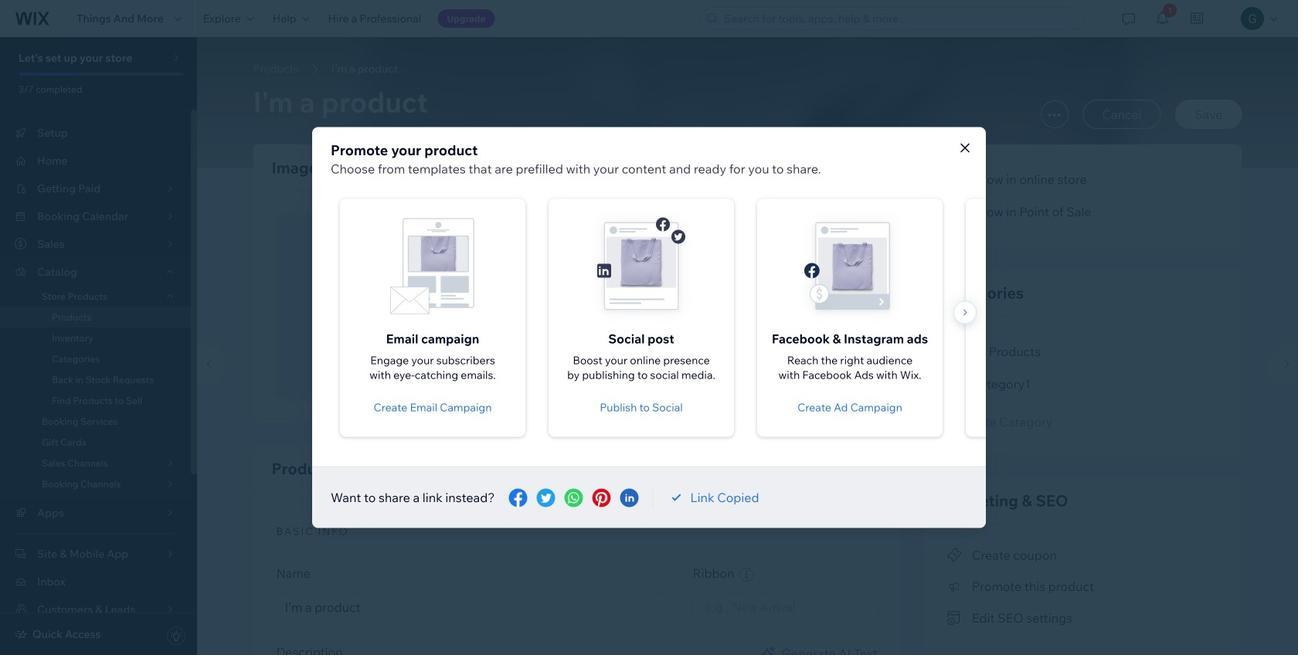 Task type: locate. For each thing, give the bounding box(es) containing it.
seo settings image
[[948, 612, 963, 626]]

sidebar element
[[0, 37, 197, 656]]

list
[[312, 193, 1180, 443]]

form
[[189, 37, 1299, 656]]



Task type: describe. For each thing, give the bounding box(es) containing it.
Add a product name text field
[[276, 594, 670, 622]]

Select box search field
[[705, 595, 866, 621]]

promote image
[[948, 580, 963, 594]]

Search for tools, apps, help & more... field
[[720, 8, 1080, 29]]

promote coupon image
[[948, 549, 963, 562]]



